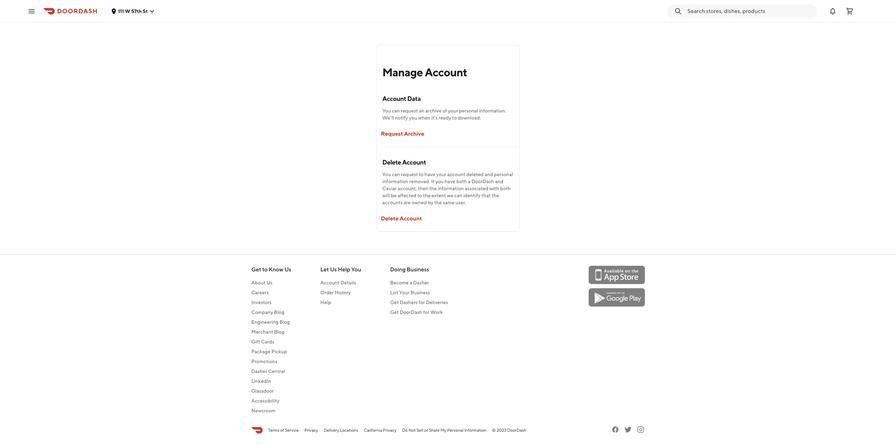 Task type: vqa. For each thing, say whether or not it's contained in the screenshot.
second Delete recent search result image from the top of the page
no



Task type: describe. For each thing, give the bounding box(es) containing it.
privacy link
[[305, 427, 318, 434]]

delivery
[[324, 428, 339, 433]]

delivery locations
[[324, 428, 359, 433]]

2 vertical spatial doordash
[[508, 428, 527, 433]]

2023
[[497, 428, 507, 433]]

history
[[335, 290, 351, 295]]

careers
[[252, 290, 269, 295]]

for for doordash
[[424, 309, 430, 315]]

57th
[[131, 8, 142, 14]]

information.
[[480, 108, 507, 114]]

package pickup
[[252, 349, 287, 354]]

careers link
[[252, 289, 292, 296]]

archive
[[405, 130, 425, 137]]

package
[[252, 349, 271, 354]]

terms of service
[[268, 428, 299, 433]]

us for let us help you
[[330, 266, 337, 273]]

download.
[[458, 115, 482, 121]]

newsroom link
[[252, 407, 292, 414]]

help link
[[321, 299, 361, 306]]

investors link
[[252, 299, 292, 306]]

w
[[125, 8, 130, 14]]

doing business
[[391, 266, 429, 273]]

you for delete account
[[383, 172, 391, 177]]

notification bell image
[[829, 7, 838, 15]]

linkedin
[[252, 378, 271, 384]]

request
[[381, 130, 403, 137]]

order history
[[321, 290, 351, 295]]

2 vertical spatial you
[[352, 266, 361, 273]]

caviar
[[383, 186, 397, 191]]

st
[[143, 8, 148, 14]]

request archive link
[[377, 127, 429, 141]]

promotions link
[[252, 358, 292, 365]]

personal inside the you can request an archive of your personal information. we'll notify you when it's ready to download.
[[459, 108, 479, 114]]

accessibility
[[252, 398, 280, 404]]

blog for engineering blog
[[280, 319, 290, 325]]

delivery locations link
[[324, 427, 359, 434]]

dasher central
[[252, 368, 285, 374]]

company
[[252, 309, 273, 315]]

1 privacy from the left
[[305, 428, 318, 433]]

you inside you can request to have your account deleted and personal information removed. if you have both a doordash and caviar account, then the information associated with both will be affected to the extent we can identify that the accounts are owned by the same user.
[[436, 179, 444, 184]]

we
[[447, 193, 454, 198]]

0 vertical spatial information
[[383, 179, 409, 184]]

central
[[268, 368, 285, 374]]

doordash on facebook image
[[612, 425, 620, 434]]

ready
[[439, 115, 452, 121]]

accounts
[[383, 200, 403, 205]]

for for dashers
[[419, 300, 425, 305]]

information
[[465, 428, 487, 433]]

you for account data
[[383, 108, 391, 114]]

you can request to have your account deleted and personal information removed. if you have both a doordash and caviar account, then the information associated with both will be affected to the extent we can identify that the accounts are owned by the same user.
[[383, 172, 514, 205]]

promotions
[[252, 359, 278, 364]]

work
[[431, 309, 443, 315]]

Store search: begin typing to search for stores available on DoorDash text field
[[688, 7, 814, 15]]

become
[[391, 280, 409, 285]]

company blog link
[[252, 309, 292, 316]]

accessibility link
[[252, 397, 292, 404]]

get to know us
[[252, 266, 292, 273]]

111
[[118, 8, 124, 14]]

1 horizontal spatial both
[[501, 186, 511, 191]]

doordash on instagram image
[[637, 425, 645, 434]]

1 vertical spatial dasher
[[252, 368, 267, 374]]

merchant blog link
[[252, 328, 292, 335]]

0 items, open order cart image
[[846, 7, 855, 15]]

us for about us
[[267, 280, 273, 285]]

if
[[432, 179, 435, 184]]

1 horizontal spatial and
[[495, 179, 504, 184]]

cards
[[261, 339, 275, 345]]

about
[[252, 280, 266, 285]]

owned
[[412, 200, 427, 205]]

know
[[269, 266, 284, 273]]

of inside the you can request an archive of your personal information. we'll notify you when it's ready to download.
[[443, 108, 448, 114]]

2 vertical spatial can
[[455, 193, 463, 198]]

©
[[493, 428, 496, 433]]

© 2023 doordash
[[493, 428, 527, 433]]

111 w 57th st
[[118, 8, 148, 14]]

extent
[[432, 193, 446, 198]]

your inside you can request to have your account deleted and personal information removed. if you have both a doordash and caviar account, then the information associated with both will be affected to the extent we can identify that the accounts are owned by the same user.
[[437, 172, 447, 177]]

then
[[418, 186, 429, 191]]

the down with
[[492, 193, 500, 198]]

1 vertical spatial delete account
[[381, 215, 422, 222]]

blog for company blog
[[274, 309, 285, 315]]

sell
[[417, 428, 424, 433]]

when
[[419, 115, 431, 121]]

to inside the you can request an archive of your personal information. we'll notify you when it's ready to download.
[[453, 115, 457, 121]]

an
[[419, 108, 425, 114]]

0 vertical spatial business
[[407, 266, 429, 273]]

1 vertical spatial information
[[438, 186, 464, 191]]

1 vertical spatial have
[[445, 179, 456, 184]]

get doordash for work
[[391, 309, 443, 315]]

pickup
[[272, 349, 287, 354]]

gift cards link
[[252, 338, 292, 345]]

0 horizontal spatial have
[[425, 172, 436, 177]]

will
[[383, 193, 390, 198]]

get for get dashers for deliveries
[[391, 300, 399, 305]]

let
[[321, 266, 329, 273]]

1 horizontal spatial us
[[285, 266, 292, 273]]

you can request an archive of your personal information. we'll notify you when it's ready to download.
[[383, 108, 507, 121]]

doordash inside get doordash for work link
[[400, 309, 423, 315]]

archive
[[426, 108, 442, 114]]

your inside the you can request an archive of your personal information. we'll notify you when it's ready to download.
[[449, 108, 458, 114]]

service
[[285, 428, 299, 433]]

become a dasher link
[[391, 279, 448, 286]]

do not sell or share my personal information link
[[403, 427, 487, 434]]

can for delete
[[392, 172, 400, 177]]

terms
[[268, 428, 280, 433]]

list
[[391, 290, 399, 295]]

engineering blog
[[252, 319, 290, 325]]

the down then
[[423, 193, 431, 198]]

that
[[482, 193, 491, 198]]

by
[[428, 200, 434, 205]]

a inside you can request to have your account deleted and personal information removed. if you have both a doordash and caviar account, then the information associated with both will be affected to the extent we can identify that the accounts are owned by the same user.
[[468, 179, 471, 184]]

0 horizontal spatial of
[[281, 428, 284, 433]]

gift cards
[[252, 339, 275, 345]]

the down extent
[[435, 200, 442, 205]]

0 horizontal spatial both
[[457, 179, 467, 184]]

get for get to know us
[[252, 266, 261, 273]]

list your business link
[[391, 289, 448, 296]]

blog for merchant blog
[[274, 329, 285, 335]]



Task type: locate. For each thing, give the bounding box(es) containing it.
1 vertical spatial business
[[411, 290, 430, 295]]

0 horizontal spatial privacy
[[305, 428, 318, 433]]

1 horizontal spatial privacy
[[383, 428, 397, 433]]

deliveries
[[426, 300, 448, 305]]

request inside the you can request an archive of your personal information. we'll notify you when it's ready to download.
[[401, 108, 418, 114]]

for left the work on the bottom left
[[424, 309, 430, 315]]

linkedin link
[[252, 378, 292, 385]]

0 horizontal spatial a
[[410, 280, 413, 285]]

to up removed. at the top left of the page
[[419, 172, 424, 177]]

privacy
[[305, 428, 318, 433], [383, 428, 397, 433]]

user.
[[456, 200, 466, 205]]

a
[[468, 179, 471, 184], [410, 280, 413, 285]]

dasher up linkedin
[[252, 368, 267, 374]]

both right with
[[501, 186, 511, 191]]

0 horizontal spatial dasher
[[252, 368, 267, 374]]

to left know
[[263, 266, 268, 273]]

1 horizontal spatial have
[[445, 179, 456, 184]]

0 vertical spatial doordash
[[472, 179, 494, 184]]

help down order
[[321, 300, 331, 305]]

you
[[409, 115, 418, 121], [436, 179, 444, 184]]

request inside you can request to have your account deleted and personal information removed. if you have both a doordash and caviar account, then the information associated with both will be affected to the extent we can identify that the accounts are owned by the same user.
[[401, 172, 418, 177]]

request up removed. at the top left of the page
[[401, 172, 418, 177]]

1 vertical spatial help
[[321, 300, 331, 305]]

you inside the you can request an archive of your personal information. we'll notify you when it's ready to download.
[[409, 115, 418, 121]]

manage account
[[383, 65, 468, 79]]

account
[[425, 65, 468, 79], [383, 95, 407, 102], [403, 159, 426, 166], [400, 215, 422, 222], [321, 280, 340, 285]]

2 privacy from the left
[[383, 428, 397, 433]]

information
[[383, 179, 409, 184], [438, 186, 464, 191]]

blog up merchant blog link
[[280, 319, 290, 325]]

request for account
[[401, 172, 418, 177]]

become a dasher
[[391, 280, 429, 285]]

have up if
[[425, 172, 436, 177]]

0 vertical spatial and
[[485, 172, 494, 177]]

2 horizontal spatial doordash
[[508, 428, 527, 433]]

can inside the you can request an archive of your personal information. we'll notify you when it's ready to download.
[[392, 108, 400, 114]]

business
[[407, 266, 429, 273], [411, 290, 430, 295]]

0 horizontal spatial help
[[321, 300, 331, 305]]

0 horizontal spatial doordash
[[400, 309, 423, 315]]

for up get doordash for work link
[[419, 300, 425, 305]]

for
[[419, 300, 425, 305], [424, 309, 430, 315]]

1 vertical spatial get
[[391, 300, 399, 305]]

delete account down are
[[381, 215, 422, 222]]

1 vertical spatial your
[[437, 172, 447, 177]]

investors
[[252, 300, 272, 305]]

notify
[[395, 115, 408, 121]]

dasher
[[414, 280, 429, 285], [252, 368, 267, 374]]

get for get doordash for work
[[391, 309, 399, 315]]

us inside about us link
[[267, 280, 273, 285]]

a down deleted
[[468, 179, 471, 184]]

request
[[401, 108, 418, 114], [401, 172, 418, 177]]

with
[[490, 186, 500, 191]]

get dashers for deliveries link
[[391, 299, 448, 306]]

delete down accounts
[[381, 215, 399, 222]]

not
[[409, 428, 416, 433]]

account details
[[321, 280, 356, 285]]

2 horizontal spatial us
[[330, 266, 337, 273]]

doordash on twitter image
[[624, 425, 633, 434]]

0 vertical spatial can
[[392, 108, 400, 114]]

to
[[453, 115, 457, 121], [419, 172, 424, 177], [418, 193, 422, 198], [263, 266, 268, 273]]

1 vertical spatial personal
[[495, 172, 514, 177]]

delete account
[[383, 159, 426, 166], [381, 215, 422, 222]]

a up list your business
[[410, 280, 413, 285]]

business up become a dasher link
[[407, 266, 429, 273]]

deleted
[[467, 172, 484, 177]]

the
[[430, 186, 437, 191], [423, 193, 431, 198], [492, 193, 500, 198], [435, 200, 442, 205]]

personal up with
[[495, 172, 514, 177]]

be
[[391, 193, 397, 198]]

my
[[441, 428, 447, 433]]

same
[[443, 200, 455, 205]]

both
[[457, 179, 467, 184], [501, 186, 511, 191]]

personal
[[459, 108, 479, 114], [495, 172, 514, 177]]

can up user.
[[455, 193, 463, 198]]

0 vertical spatial your
[[449, 108, 458, 114]]

0 vertical spatial personal
[[459, 108, 479, 114]]

california privacy link
[[364, 427, 397, 434]]

delete up caviar
[[383, 159, 401, 166]]

1 vertical spatial you
[[383, 172, 391, 177]]

your left account at the top
[[437, 172, 447, 177]]

delete account link
[[377, 212, 427, 226]]

request archive
[[381, 130, 425, 137]]

0 horizontal spatial and
[[485, 172, 494, 177]]

blog
[[274, 309, 285, 315], [280, 319, 290, 325], [274, 329, 285, 335]]

0 vertical spatial you
[[383, 108, 391, 114]]

engineering
[[252, 319, 279, 325]]

0 horizontal spatial personal
[[459, 108, 479, 114]]

doordash up associated
[[472, 179, 494, 184]]

merchant blog
[[252, 329, 285, 335]]

you up details
[[352, 266, 361, 273]]

you up caviar
[[383, 172, 391, 177]]

1 horizontal spatial dasher
[[414, 280, 429, 285]]

manage
[[383, 65, 423, 79]]

0 vertical spatial get
[[252, 266, 261, 273]]

or
[[425, 428, 428, 433]]

help inside 'link'
[[321, 300, 331, 305]]

0 vertical spatial blog
[[274, 309, 285, 315]]

1 request from the top
[[401, 108, 418, 114]]

2 request from the top
[[401, 172, 418, 177]]

and
[[485, 172, 494, 177], [495, 179, 504, 184]]

1 horizontal spatial doordash
[[472, 179, 494, 184]]

can up caviar
[[392, 172, 400, 177]]

help up account details link
[[338, 266, 351, 273]]

0 vertical spatial both
[[457, 179, 467, 184]]

information up caviar
[[383, 179, 409, 184]]

0 vertical spatial of
[[443, 108, 448, 114]]

gift
[[252, 339, 260, 345]]

open menu image
[[27, 7, 36, 15]]

delete
[[383, 159, 401, 166], [381, 215, 399, 222]]

0 horizontal spatial us
[[267, 280, 273, 285]]

0 vertical spatial for
[[419, 300, 425, 305]]

0 horizontal spatial your
[[437, 172, 447, 177]]

data
[[408, 95, 421, 102]]

information up we
[[438, 186, 464, 191]]

the down if
[[430, 186, 437, 191]]

1 horizontal spatial your
[[449, 108, 458, 114]]

0 vertical spatial help
[[338, 266, 351, 273]]

you left when
[[409, 115, 418, 121]]

business down become a dasher link
[[411, 290, 430, 295]]

us right know
[[285, 266, 292, 273]]

package pickup link
[[252, 348, 292, 355]]

share
[[429, 428, 440, 433]]

we'll
[[383, 115, 394, 121]]

1 vertical spatial blog
[[280, 319, 290, 325]]

california
[[364, 428, 382, 433]]

removed.
[[410, 179, 431, 184]]

1 horizontal spatial a
[[468, 179, 471, 184]]

california privacy
[[364, 428, 397, 433]]

1 horizontal spatial you
[[436, 179, 444, 184]]

2 vertical spatial blog
[[274, 329, 285, 335]]

0 vertical spatial request
[[401, 108, 418, 114]]

personal
[[448, 428, 464, 433]]

1 vertical spatial of
[[281, 428, 284, 433]]

a inside become a dasher link
[[410, 280, 413, 285]]

dasher up list your business link
[[414, 280, 429, 285]]

account,
[[398, 186, 417, 191]]

request up notify
[[401, 108, 418, 114]]

order history link
[[321, 289, 361, 296]]

0 vertical spatial a
[[468, 179, 471, 184]]

personal inside you can request to have your account deleted and personal information removed. if you have both a doordash and caviar account, then the information associated with both will be affected to the extent we can identify that the accounts are owned by the same user.
[[495, 172, 514, 177]]

you
[[383, 108, 391, 114], [383, 172, 391, 177], [352, 266, 361, 273]]

1 vertical spatial can
[[392, 172, 400, 177]]

have down account at the top
[[445, 179, 456, 184]]

1 horizontal spatial help
[[338, 266, 351, 273]]

of right terms
[[281, 428, 284, 433]]

blog up engineering blog link on the bottom
[[274, 309, 285, 315]]

0 horizontal spatial you
[[409, 115, 418, 121]]

1 vertical spatial and
[[495, 179, 504, 184]]

get
[[252, 266, 261, 273], [391, 300, 399, 305], [391, 309, 399, 315]]

0 vertical spatial delete
[[383, 159, 401, 166]]

do not sell or share my personal information
[[403, 428, 487, 433]]

1 horizontal spatial of
[[443, 108, 448, 114]]

details
[[341, 280, 356, 285]]

111 w 57th st button
[[111, 8, 155, 14]]

company blog
[[252, 309, 285, 315]]

privacy right service
[[305, 428, 318, 433]]

your
[[449, 108, 458, 114], [437, 172, 447, 177]]

you right if
[[436, 179, 444, 184]]

you inside you can request to have your account deleted and personal information removed. if you have both a doordash and caviar account, then the information associated with both will be affected to the extent we can identify that the accounts are owned by the same user.
[[383, 172, 391, 177]]

and up with
[[495, 179, 504, 184]]

your
[[400, 290, 410, 295]]

0 horizontal spatial information
[[383, 179, 409, 184]]

1 vertical spatial you
[[436, 179, 444, 184]]

do
[[403, 428, 408, 433]]

0 vertical spatial have
[[425, 172, 436, 177]]

us right let
[[330, 266, 337, 273]]

1 horizontal spatial personal
[[495, 172, 514, 177]]

doordash down dashers
[[400, 309, 423, 315]]

merchant
[[252, 329, 273, 335]]

doing
[[391, 266, 406, 273]]

us up careers link on the left bottom of the page
[[267, 280, 273, 285]]

1 vertical spatial both
[[501, 186, 511, 191]]

and right deleted
[[485, 172, 494, 177]]

help
[[338, 266, 351, 273], [321, 300, 331, 305]]

doordash right 2023
[[508, 428, 527, 433]]

of up ready
[[443, 108, 448, 114]]

affected
[[398, 193, 417, 198]]

your up ready
[[449, 108, 458, 114]]

order
[[321, 290, 334, 295]]

you inside the you can request an archive of your personal information. we'll notify you when it's ready to download.
[[383, 108, 391, 114]]

2 vertical spatial get
[[391, 309, 399, 315]]

0 vertical spatial you
[[409, 115, 418, 121]]

to up owned
[[418, 193, 422, 198]]

request for data
[[401, 108, 418, 114]]

can up notify
[[392, 108, 400, 114]]

about us link
[[252, 279, 292, 286]]

0 vertical spatial dasher
[[414, 280, 429, 285]]

personal up download.
[[459, 108, 479, 114]]

0 vertical spatial delete account
[[383, 159, 426, 166]]

you up we'll at the left top of the page
[[383, 108, 391, 114]]

to right ready
[[453, 115, 457, 121]]

blog down engineering blog link on the bottom
[[274, 329, 285, 335]]

associated
[[465, 186, 489, 191]]

delete account up removed. at the top left of the page
[[383, 159, 426, 166]]

1 vertical spatial a
[[410, 280, 413, 285]]

doordash inside you can request to have your account deleted and personal information removed. if you have both a doordash and caviar account, then the information associated with both will be affected to the extent we can identify that the accounts are owned by the same user.
[[472, 179, 494, 184]]

can for account
[[392, 108, 400, 114]]

have
[[425, 172, 436, 177], [445, 179, 456, 184]]

1 vertical spatial for
[[424, 309, 430, 315]]

both down account at the top
[[457, 179, 467, 184]]

delete inside delete account link
[[381, 215, 399, 222]]

1 vertical spatial delete
[[381, 215, 399, 222]]

1 horizontal spatial information
[[438, 186, 464, 191]]

privacy left do
[[383, 428, 397, 433]]

1 vertical spatial doordash
[[400, 309, 423, 315]]

are
[[404, 200, 411, 205]]

account
[[448, 172, 466, 177]]

newsroom
[[252, 408, 276, 413]]

1 vertical spatial request
[[401, 172, 418, 177]]

can
[[392, 108, 400, 114], [392, 172, 400, 177], [455, 193, 463, 198]]

privacy inside california privacy link
[[383, 428, 397, 433]]

glassdoor
[[252, 388, 274, 394]]

it's
[[432, 115, 438, 121]]



